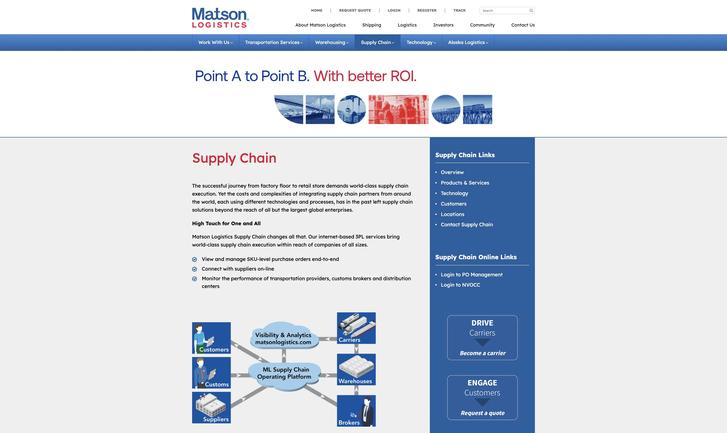 Task type: describe. For each thing, give the bounding box(es) containing it.
class inside matson logistics supply chain changes all that. our internet-based 3pl services bring world-class supply chain execution within reach of companies of all sizes.
[[208, 242, 219, 248]]

touch
[[206, 220, 221, 227]]

contact supply chain link
[[441, 222, 494, 228]]

sku-
[[247, 256, 260, 262]]

logistics up warehousing link
[[327, 22, 346, 28]]

contact supply chain
[[441, 222, 494, 228]]

1 vertical spatial all
[[289, 234, 295, 240]]

nvocc
[[463, 282, 481, 288]]

quote
[[358, 8, 371, 12]]

suppliers
[[235, 266, 257, 272]]

store
[[313, 183, 325, 189]]

enterprises.
[[325, 207, 353, 213]]

about matson logistics
[[296, 22, 346, 28]]

and left all
[[243, 220, 253, 227]]

work with us
[[199, 39, 230, 45]]

based
[[340, 234, 355, 240]]

brokers
[[354, 275, 372, 282]]

solutions
[[192, 207, 214, 213]]

supply inside matson logistics supply chain changes all that. our internet-based 3pl services bring world-class supply chain execution within reach of companies of all sizes.
[[234, 234, 251, 240]]

world- inside matson logistics supply chain changes all that. our internet-based 3pl services bring world-class supply chain execution within reach of companies of all sizes.
[[192, 242, 208, 248]]

matson logistics image
[[192, 8, 249, 28]]

to for login to nvocc
[[456, 282, 461, 288]]

costs
[[237, 191, 249, 197]]

monitor the performance of transportation providers, customs brokers and distribution centers
[[202, 275, 412, 290]]

internet-
[[319, 234, 340, 240]]

centers
[[202, 283, 220, 290]]

using
[[231, 199, 244, 205]]

overview link
[[441, 169, 464, 176]]

chain up "around" on the top right of the page
[[396, 183, 409, 189]]

world- inside the successful journey from factory floor to retail store demands world-class supply chain execution. yet the costs and complexities of integrating supply chain partners from around the world, each using different technologies and processes, has in the past left supply chain solutions beyond the reach of all but the largest global enterprises.
[[350, 183, 365, 189]]

Search search field
[[480, 7, 536, 14]]

request quote link
[[331, 8, 380, 13]]

of inside monitor the performance of transportation providers, customs brokers and distribution centers
[[264, 275, 269, 282]]

with
[[212, 39, 223, 45]]

warehousing
[[316, 39, 346, 45]]

execution
[[253, 242, 276, 248]]

warehousing link
[[316, 39, 349, 45]]

within
[[277, 242, 292, 248]]

of down based
[[342, 242, 347, 248]]

matson inside matson logistics supply chain changes all that. our internet-based 3pl services bring world-class supply chain execution within reach of companies of all sizes.
[[192, 234, 210, 240]]

technology inside section
[[441, 190, 469, 197]]

contact for contact supply chain
[[441, 222, 461, 228]]

po
[[463, 271, 470, 278]]

chain inside matson logistics supply chain changes all that. our internet-based 3pl services bring world-class supply chain execution within reach of companies of all sizes.
[[252, 234, 266, 240]]

the successful journey from factory floor to retail store demands world-class supply chain execution. yet the costs and complexities of integrating supply chain partners from around the world, each using different technologies and processes, has in the past left supply chain solutions beyond the reach of all but the largest global enterprises.
[[192, 183, 413, 213]]

yet
[[218, 191, 226, 197]]

orders
[[296, 256, 311, 262]]

0 horizontal spatial links
[[479, 151, 495, 159]]

0 horizontal spatial technology link
[[407, 39, 436, 45]]

work with us link
[[199, 39, 233, 45]]

the right in
[[352, 199, 360, 205]]

contact us link
[[504, 20, 536, 32]]

online
[[479, 253, 499, 261]]

to inside the successful journey from factory floor to retail store demands world-class supply chain execution. yet the costs and complexities of integrating supply chain partners from around the world, each using different technologies and processes, has in the past left supply chain solutions beyond the reach of all but the largest global enterprises.
[[293, 183, 298, 189]]

1 horizontal spatial links
[[501, 253, 517, 261]]

matson logistics supply chain changes all that. our internet-based 3pl services bring world-class supply chain execution within reach of companies of all sizes.
[[192, 234, 400, 248]]

each
[[218, 199, 229, 205]]

connect
[[202, 266, 222, 272]]

companies
[[315, 242, 341, 248]]

around
[[394, 191, 411, 197]]

the right yet
[[228, 191, 235, 197]]

and inside monitor the performance of transportation providers, customs brokers and distribution centers
[[373, 275, 382, 282]]

different
[[245, 199, 266, 205]]

login to nvocc
[[441, 282, 481, 288]]

management
[[471, 271, 503, 278]]

bring
[[387, 234, 400, 240]]

but
[[272, 207, 280, 213]]

matson inside top menu navigation
[[310, 22, 326, 28]]

services inside section
[[469, 180, 490, 186]]

alaska services image
[[196, 56, 532, 130]]

that.
[[296, 234, 307, 240]]

one
[[231, 220, 242, 227]]

of up technologies
[[293, 191, 298, 197]]

complexities
[[261, 191, 292, 197]]

integrating
[[299, 191, 326, 197]]

has
[[337, 199, 345, 205]]

request quote
[[340, 8, 371, 12]]

alaska
[[449, 39, 464, 45]]

distribution
[[384, 275, 412, 282]]

0 horizontal spatial from
[[248, 183, 260, 189]]

about
[[296, 22, 309, 28]]

transportation
[[246, 39, 279, 45]]

demands
[[326, 183, 349, 189]]

chain inside matson logistics supply chain changes all that. our internet-based 3pl services bring world-class supply chain execution within reach of companies of all sizes.
[[238, 242, 251, 248]]

beyond
[[215, 207, 233, 213]]

carrier image
[[446, 314, 520, 363]]

retail
[[299, 183, 311, 189]]

purchase
[[272, 256, 294, 262]]

and up different
[[251, 191, 260, 197]]

the inside monitor the performance of transportation providers, customs brokers and distribution centers
[[222, 275, 230, 282]]

of down different
[[259, 207, 264, 213]]

login for login
[[388, 8, 401, 12]]

the down using
[[235, 207, 242, 213]]

transportation
[[270, 275, 305, 282]]

supply inside matson logistics supply chain changes all that. our internet-based 3pl services bring world-class supply chain execution within reach of companies of all sizes.
[[221, 242, 237, 248]]

successful
[[203, 183, 227, 189]]

login to po management link
[[441, 271, 503, 278]]

0 horizontal spatial services
[[281, 39, 300, 45]]

overview
[[441, 169, 464, 176]]

alaska logistics link
[[449, 39, 489, 45]]

all inside the successful journey from factory floor to retail store demands world-class supply chain execution. yet the costs and complexities of integrating supply chain partners from around the world, each using different technologies and processes, has in the past left supply chain solutions beyond the reach of all but the largest global enterprises.
[[265, 207, 271, 213]]

track
[[454, 8, 466, 12]]

changes
[[267, 234, 288, 240]]

register link
[[409, 8, 445, 13]]



Task type: vqa. For each thing, say whether or not it's contained in the screenshot.
trusted
no



Task type: locate. For each thing, give the bounding box(es) containing it.
services down about
[[281, 39, 300, 45]]

left
[[374, 199, 382, 205]]

technology up customers 'link'
[[441, 190, 469, 197]]

supply chain link
[[361, 39, 395, 45]]

section containing supply chain links
[[423, 138, 543, 433]]

supply chain
[[361, 39, 391, 45], [192, 149, 277, 166]]

us
[[530, 22, 536, 28], [224, 39, 230, 45]]

world- up partners
[[350, 183, 365, 189]]

matson down high
[[192, 234, 210, 240]]

0 vertical spatial reach
[[244, 207, 257, 213]]

1 vertical spatial login
[[441, 271, 455, 278]]

1 horizontal spatial world-
[[350, 183, 365, 189]]

1 vertical spatial technology link
[[441, 190, 469, 197]]

to left nvocc
[[456, 282, 461, 288]]

reach inside matson logistics supply chain changes all that. our internet-based 3pl services bring world-class supply chain execution within reach of companies of all sizes.
[[293, 242, 307, 248]]

customs
[[332, 275, 352, 282]]

monitor
[[202, 275, 221, 282]]

login up "logistics" link
[[388, 8, 401, 12]]

top menu navigation
[[296, 20, 536, 32]]

contact inside contact us link
[[512, 22, 529, 28]]

past
[[362, 199, 372, 205]]

1 horizontal spatial technology
[[441, 190, 469, 197]]

the down with
[[222, 275, 230, 282]]

the
[[192, 183, 201, 189]]

technology down top menu navigation on the top of page
[[407, 39, 433, 45]]

0 vertical spatial technology
[[407, 39, 433, 45]]

section
[[423, 138, 543, 433]]

logistics down for
[[212, 234, 233, 240]]

supply down the demands
[[328, 191, 343, 197]]

1 vertical spatial world-
[[192, 242, 208, 248]]

providers,
[[307, 275, 331, 282]]

home link
[[312, 8, 331, 13]]

community
[[471, 22, 495, 28]]

contact for contact us
[[512, 22, 529, 28]]

high
[[192, 220, 204, 227]]

supply
[[361, 39, 377, 45], [192, 149, 236, 166], [436, 151, 457, 159], [462, 222, 478, 228], [234, 234, 251, 240], [436, 253, 457, 261]]

work
[[199, 39, 211, 45]]

1 vertical spatial class
[[208, 242, 219, 248]]

None search field
[[480, 7, 536, 14]]

1 horizontal spatial services
[[469, 180, 490, 186]]

0 horizontal spatial contact
[[441, 222, 461, 228]]

to-
[[323, 256, 330, 262]]

links
[[479, 151, 495, 159], [501, 253, 517, 261]]

&
[[464, 180, 468, 186]]

from up left
[[381, 191, 393, 197]]

the up solutions
[[192, 199, 200, 205]]

1 horizontal spatial supply chain
[[361, 39, 391, 45]]

floor
[[280, 183, 291, 189]]

2 vertical spatial login
[[441, 282, 455, 288]]

home
[[312, 8, 323, 12]]

request
[[340, 8, 357, 12]]

1 vertical spatial technology
[[441, 190, 469, 197]]

0 vertical spatial us
[[530, 22, 536, 28]]

with
[[223, 266, 234, 272]]

search image
[[530, 9, 534, 12]]

0 horizontal spatial supply chain
[[192, 149, 277, 166]]

1 horizontal spatial technology link
[[441, 190, 469, 197]]

all
[[255, 220, 261, 227]]

technology link down top menu navigation on the top of page
[[407, 39, 436, 45]]

locations link
[[441, 211, 465, 217]]

us right with
[[224, 39, 230, 45]]

services right & at the right top of page
[[469, 180, 490, 186]]

0 horizontal spatial matson
[[192, 234, 210, 240]]

login left nvocc
[[441, 282, 455, 288]]

from up costs
[[248, 183, 260, 189]]

logistics down community link
[[465, 39, 485, 45]]

all left but on the top of the page
[[265, 207, 271, 213]]

products & services link
[[441, 180, 490, 186]]

customers
[[441, 201, 467, 207]]

largest
[[291, 207, 308, 213]]

login link
[[380, 8, 409, 13]]

us down search image
[[530, 22, 536, 28]]

0 vertical spatial all
[[265, 207, 271, 213]]

chain up in
[[345, 191, 358, 197]]

execution.
[[192, 191, 217, 197]]

to left po
[[456, 271, 461, 278]]

us inside top menu navigation
[[530, 22, 536, 28]]

and right view
[[215, 256, 225, 262]]

0 vertical spatial from
[[248, 183, 260, 189]]

all
[[265, 207, 271, 213], [289, 234, 295, 240], [349, 242, 354, 248]]

1 vertical spatial links
[[501, 253, 517, 261]]

contact us
[[512, 22, 536, 28]]

0 vertical spatial class
[[365, 183, 377, 189]]

services
[[366, 234, 386, 240]]

contact down search search field
[[512, 22, 529, 28]]

contact us image
[[446, 373, 520, 422]]

1 horizontal spatial contact
[[512, 22, 529, 28]]

technologies
[[267, 199, 298, 205]]

1 vertical spatial reach
[[293, 242, 307, 248]]

line
[[266, 266, 275, 272]]

supply chain links
[[436, 151, 495, 159]]

matson
[[310, 22, 326, 28], [192, 234, 210, 240]]

1 vertical spatial supply chain
[[192, 149, 277, 166]]

2 horizontal spatial all
[[349, 242, 354, 248]]

community link
[[462, 20, 504, 32]]

login for login to nvocc
[[441, 282, 455, 288]]

products & services
[[441, 180, 490, 186]]

about matson logistics link
[[296, 20, 354, 32]]

and right brokers
[[373, 275, 382, 282]]

products
[[441, 180, 463, 186]]

logistics down login link
[[398, 22, 417, 28]]

0 horizontal spatial world-
[[192, 242, 208, 248]]

0 vertical spatial technology link
[[407, 39, 436, 45]]

in
[[347, 199, 351, 205]]

supply up "around" on the top right of the page
[[379, 183, 394, 189]]

global
[[309, 207, 324, 213]]

of down line
[[264, 275, 269, 282]]

reach down "that."
[[293, 242, 307, 248]]

1 horizontal spatial class
[[365, 183, 377, 189]]

matson down home
[[310, 22, 326, 28]]

1 horizontal spatial matson
[[310, 22, 326, 28]]

all down based
[[349, 242, 354, 248]]

reach down different
[[244, 207, 257, 213]]

view and manage sku-level purchase orders end-to-end
[[202, 256, 339, 262]]

technology link up customers 'link'
[[441, 190, 469, 197]]

supply
[[379, 183, 394, 189], [328, 191, 343, 197], [383, 199, 399, 205], [221, 242, 237, 248]]

reach inside the successful journey from factory floor to retail store demands world-class supply chain execution. yet the costs and complexities of integrating supply chain partners from around the world, each using different technologies and processes, has in the past left supply chain solutions beyond the reach of all but the largest global enterprises.
[[244, 207, 257, 213]]

0 vertical spatial contact
[[512, 22, 529, 28]]

1 horizontal spatial reach
[[293, 242, 307, 248]]

the down technologies
[[282, 207, 289, 213]]

class inside the successful journey from factory floor to retail store demands world-class supply chain execution. yet the costs and complexities of integrating supply chain partners from around the world, each using different technologies and processes, has in the past left supply chain solutions beyond the reach of all but the largest global enterprises.
[[365, 183, 377, 189]]

0 vertical spatial login
[[388, 8, 401, 12]]

customers link
[[441, 201, 467, 207]]

to
[[293, 183, 298, 189], [456, 271, 461, 278], [456, 282, 461, 288]]

shipping
[[363, 22, 382, 28]]

supply up manage
[[221, 242, 237, 248]]

0 vertical spatial services
[[281, 39, 300, 45]]

chain up manage
[[238, 242, 251, 248]]

end-
[[312, 256, 323, 262]]

of down our
[[308, 242, 313, 248]]

transportation services
[[246, 39, 300, 45]]

2 vertical spatial all
[[349, 242, 354, 248]]

track link
[[445, 8, 466, 13]]

1 vertical spatial contact
[[441, 222, 461, 228]]

reach
[[244, 207, 257, 213], [293, 242, 307, 248]]

1 vertical spatial matson
[[192, 234, 210, 240]]

on-
[[258, 266, 266, 272]]

0 horizontal spatial technology
[[407, 39, 433, 45]]

factory
[[261, 183, 279, 189]]

world- up view
[[192, 242, 208, 248]]

processes,
[[310, 199, 335, 205]]

0 horizontal spatial reach
[[244, 207, 257, 213]]

contact inside section
[[441, 222, 461, 228]]

logistics inside matson logistics supply chain changes all that. our internet-based 3pl services bring world-class supply chain execution within reach of companies of all sizes.
[[212, 234, 233, 240]]

end
[[330, 256, 339, 262]]

login to po management
[[441, 271, 503, 278]]

0 vertical spatial world-
[[350, 183, 365, 189]]

class up view
[[208, 242, 219, 248]]

view
[[202, 256, 214, 262]]

1 vertical spatial services
[[469, 180, 490, 186]]

2 vertical spatial to
[[456, 282, 461, 288]]

login up login to nvocc link
[[441, 271, 455, 278]]

for
[[223, 220, 230, 227]]

our
[[309, 234, 318, 240]]

technology link
[[407, 39, 436, 45], [441, 190, 469, 197]]

login for login to po management
[[441, 271, 455, 278]]

0 vertical spatial to
[[293, 183, 298, 189]]

0 vertical spatial matson
[[310, 22, 326, 28]]

contact down "locations"
[[441, 222, 461, 228]]

level
[[260, 256, 271, 262]]

chain
[[378, 39, 391, 45], [240, 149, 277, 166], [459, 151, 477, 159], [480, 222, 494, 228], [252, 234, 266, 240], [459, 253, 477, 261]]

1 vertical spatial from
[[381, 191, 393, 197]]

1 vertical spatial us
[[224, 39, 230, 45]]

0 vertical spatial supply chain
[[361, 39, 391, 45]]

login to nvocc link
[[441, 282, 481, 288]]

0 horizontal spatial all
[[265, 207, 271, 213]]

supply right left
[[383, 199, 399, 205]]

from
[[248, 183, 260, 189], [381, 191, 393, 197]]

and up largest
[[300, 199, 309, 205]]

0 horizontal spatial us
[[224, 39, 230, 45]]

the
[[228, 191, 235, 197], [192, 199, 200, 205], [352, 199, 360, 205], [235, 207, 242, 213], [282, 207, 289, 213], [222, 275, 230, 282]]

world-
[[350, 183, 365, 189], [192, 242, 208, 248]]

shipping link
[[354, 20, 390, 32]]

high touch for one and all
[[192, 220, 261, 227]]

chain down "around" on the top right of the page
[[400, 199, 413, 205]]

alaska logistics
[[449, 39, 485, 45]]

register
[[418, 8, 437, 12]]

1 horizontal spatial from
[[381, 191, 393, 197]]

all left "that."
[[289, 234, 295, 240]]

1 horizontal spatial all
[[289, 234, 295, 240]]

class up partners
[[365, 183, 377, 189]]

1 horizontal spatial us
[[530, 22, 536, 28]]

locations
[[441, 211, 465, 217]]

to for login to po management
[[456, 271, 461, 278]]

transportation services link
[[246, 39, 303, 45]]

1 vertical spatial to
[[456, 271, 461, 278]]

0 horizontal spatial class
[[208, 242, 219, 248]]

0 vertical spatial links
[[479, 151, 495, 159]]

world,
[[202, 199, 216, 205]]

to right floor
[[293, 183, 298, 189]]



